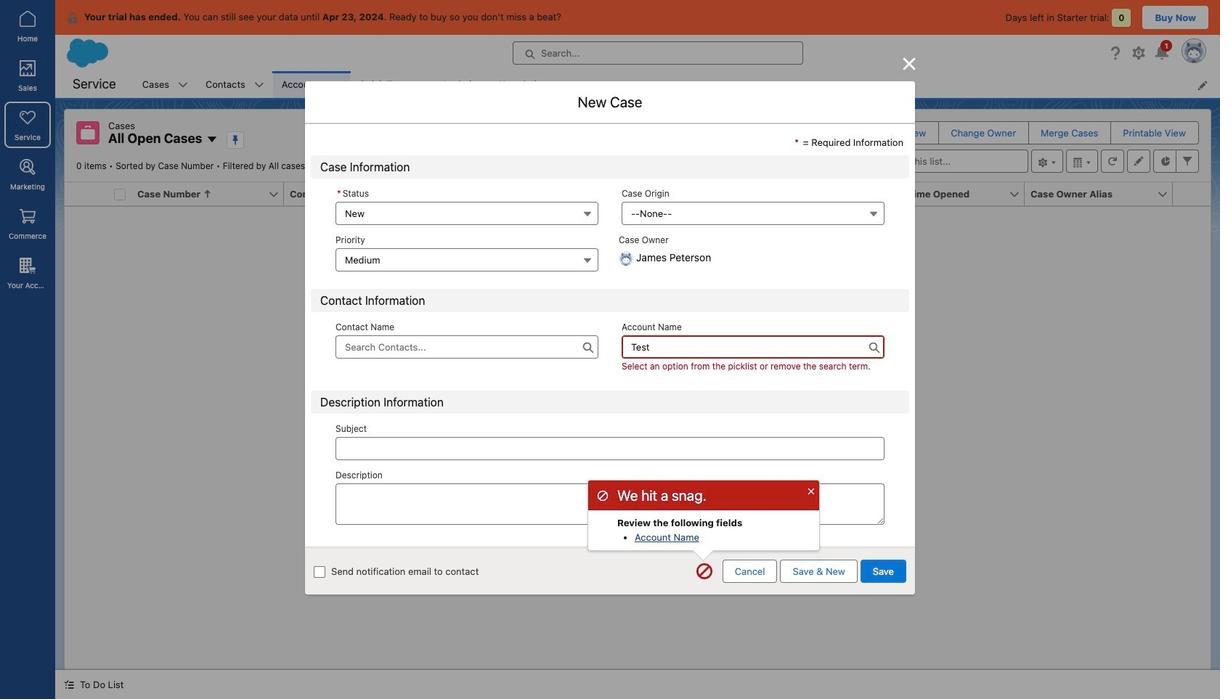 Task type: vqa. For each thing, say whether or not it's contained in the screenshot.
Priority - Current Selection: Medium button on the left
yes



Task type: describe. For each thing, give the bounding box(es) containing it.
3 list item from the left
[[273, 71, 350, 98]]

Search All Open Cases list view. search field
[[854, 150, 1029, 173]]

Search Contacts... text field
[[336, 336, 599, 359]]

action element
[[1173, 182, 1211, 206]]

text error image
[[696, 563, 713, 581]]

Priority - Current Selection: Medium button
[[336, 249, 599, 272]]

Case Origin - Current Selection: --None-- button
[[622, 202, 885, 225]]

status inside all open cases|cases|list view element
[[457, 339, 818, 513]]

all open cases|cases|list view element
[[64, 109, 1212, 670]]

case number element
[[131, 182, 293, 206]]

cell inside all open cases|cases|list view element
[[108, 182, 131, 206]]



Task type: locate. For each thing, give the bounding box(es) containing it.
action image
[[1173, 182, 1211, 206]]

date/time opened element
[[877, 182, 1034, 206]]

Status - Current Selection: New button
[[336, 202, 599, 225]]

all open cases status
[[76, 161, 434, 171]]

list view controls image
[[1031, 150, 1063, 173]]

we hit a snag. review the following fields element
[[617, 517, 743, 529]]

contact name element
[[284, 182, 441, 206]]

subject element
[[432, 182, 589, 206]]

status
[[457, 339, 818, 513]]

text default image
[[67, 12, 78, 24]]

select list display image
[[1066, 150, 1098, 173]]

list item
[[134, 71, 197, 98], [197, 71, 273, 98], [273, 71, 350, 98], [350, 71, 433, 98], [490, 71, 575, 98]]

5 list item from the left
[[490, 71, 575, 98]]

list
[[134, 71, 1220, 98]]

status element
[[580, 182, 737, 206]]

priority element
[[729, 182, 885, 206]]

item number image
[[65, 182, 108, 206]]

cell
[[108, 182, 131, 206]]

None text field
[[336, 437, 885, 461], [336, 484, 885, 525], [336, 437, 885, 461], [336, 484, 885, 525]]

inverse image
[[901, 55, 918, 72]]

dialog
[[588, 480, 820, 562]]

4 list item from the left
[[350, 71, 433, 98]]

item number element
[[65, 182, 108, 206]]

2 list item from the left
[[197, 71, 273, 98]]

1 list item from the left
[[134, 71, 197, 98]]

text default image
[[64, 680, 74, 690]]

case owner alias element
[[1025, 182, 1182, 206]]

Search Accounts... text field
[[622, 336, 885, 359]]



